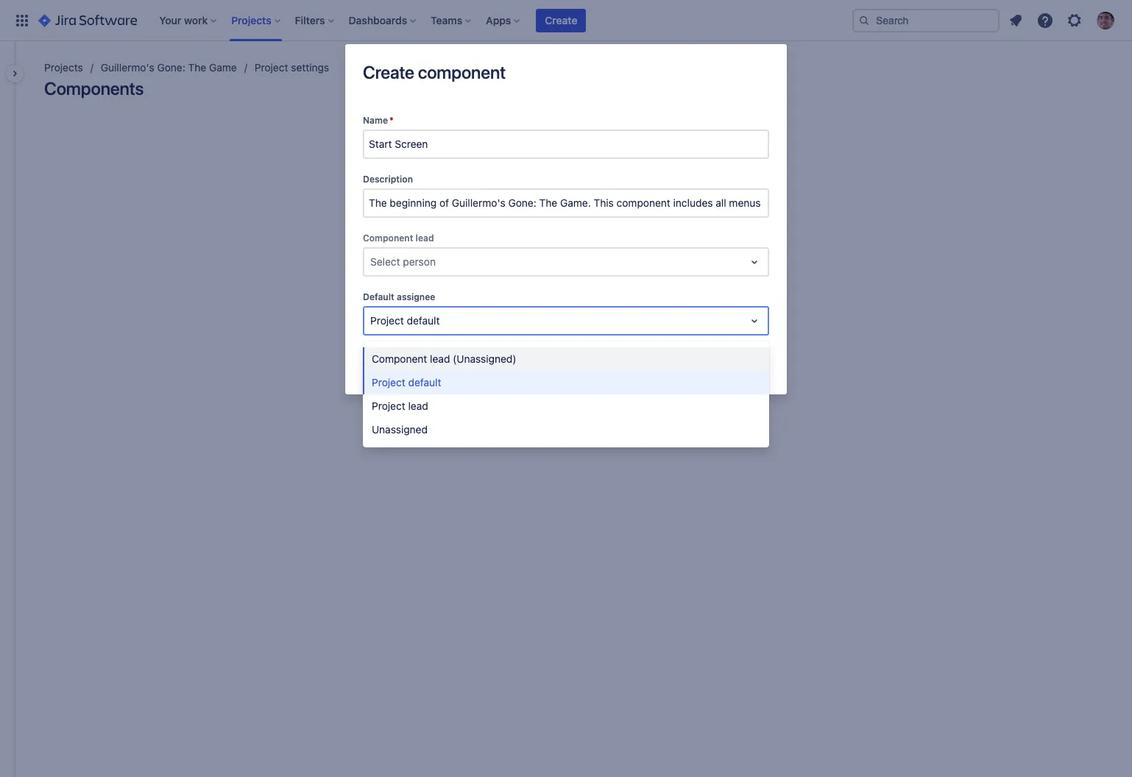 Task type: vqa. For each thing, say whether or not it's contained in the screenshot.
project.
yes



Task type: describe. For each thing, give the bounding box(es) containing it.
subsections
[[545, 311, 603, 323]]

component
[[418, 62, 506, 83]]

create button
[[537, 8, 587, 32]]

primary element
[[9, 0, 853, 41]]

open image for project default
[[746, 312, 764, 330]]

project up unassigned
[[372, 400, 406, 412]]

(unassigned)
[[453, 353, 517, 365]]

default assignee
[[363, 292, 436, 303]]

parts.
[[579, 340, 606, 353]]

projects link
[[44, 59, 83, 77]]

group
[[515, 326, 543, 338]]

Default assignee text field
[[371, 314, 373, 328]]

are
[[527, 311, 542, 323]]

component for component lead (unassigned)
[[372, 353, 428, 365]]

name
[[363, 115, 388, 126]]

unassigned
[[372, 424, 428, 436]]

select
[[371, 256, 400, 268]]

default
[[363, 292, 395, 303]]

guillermo's gone: the game
[[101, 61, 237, 74]]

have
[[611, 263, 642, 280]]

*
[[390, 115, 394, 126]]

project settings
[[255, 61, 329, 74]]

project.
[[626, 311, 663, 323]]

any
[[646, 263, 669, 280]]

none text field inside the create component dialog
[[371, 255, 373, 270]]

none field inside the create component dialog
[[365, 131, 768, 158]]

create component dialog
[[345, 44, 787, 395]]

project lead
[[372, 400, 429, 412]]

issues
[[546, 326, 576, 338]]

project up project lead
[[372, 376, 406, 389]]

create banner
[[0, 0, 1133, 41]]

yet
[[608, 281, 628, 298]]

component lead (unassigned)
[[372, 353, 517, 365]]

this
[[479, 263, 506, 280]]

doesn't
[[559, 263, 608, 280]]

lead for component lead
[[416, 233, 434, 244]]

the
[[188, 61, 206, 74]]

description
[[363, 174, 413, 185]]

them
[[476, 326, 500, 338]]

smaller
[[542, 340, 576, 353]]

of
[[605, 311, 615, 323]]

lead for component lead (unassigned)
[[430, 353, 450, 365]]

component for component lead
[[363, 233, 414, 244]]

open image for select person
[[746, 253, 764, 271]]

1 vertical spatial project default
[[372, 376, 442, 389]]

search image
[[859, 14, 871, 26]]



Task type: locate. For each thing, give the bounding box(es) containing it.
project inside components are subsections of a project. use them to group issues within a project into smaller parts.
[[618, 326, 651, 338]]

0 horizontal spatial components
[[44, 78, 144, 99]]

components
[[44, 78, 144, 99], [464, 311, 524, 323]]

create component
[[363, 62, 506, 83]]

1 horizontal spatial create
[[545, 14, 578, 26]]

component
[[363, 233, 414, 244], [372, 353, 428, 365]]

1 vertical spatial create
[[363, 62, 414, 83]]

name *
[[363, 115, 394, 126]]

1 vertical spatial component
[[372, 353, 428, 365]]

jira software image
[[38, 11, 137, 29], [38, 11, 137, 29]]

1 horizontal spatial project
[[618, 326, 651, 338]]

a down of
[[609, 326, 615, 338]]

0 vertical spatial components
[[44, 78, 144, 99]]

lead
[[416, 233, 434, 244], [430, 353, 450, 365], [408, 400, 429, 412]]

create
[[545, 14, 578, 26], [363, 62, 414, 83]]

0 vertical spatial default
[[407, 314, 440, 327]]

cancel button
[[719, 354, 770, 377]]

project inside 'link'
[[255, 61, 288, 74]]

None text field
[[371, 255, 373, 270]]

1 vertical spatial lead
[[430, 353, 450, 365]]

create for create component
[[363, 62, 414, 83]]

gone:
[[157, 61, 185, 74]]

component down default assignee text field
[[372, 353, 428, 365]]

project down project.
[[618, 326, 651, 338]]

project down default
[[371, 314, 404, 327]]

0 vertical spatial lead
[[416, 233, 434, 244]]

1 vertical spatial default
[[408, 376, 442, 389]]

project default
[[371, 314, 440, 327], [372, 376, 442, 389]]

1 vertical spatial open image
[[746, 312, 764, 330]]

component up select
[[363, 233, 414, 244]]

create inside dialog
[[363, 62, 414, 83]]

guillermo's gone: the game link
[[101, 59, 237, 77]]

open image
[[746, 253, 764, 271], [746, 312, 764, 330]]

default down assignee
[[407, 314, 440, 327]]

settings
[[291, 61, 329, 74]]

into
[[654, 326, 672, 338]]

1 horizontal spatial components
[[464, 311, 524, 323]]

project
[[255, 61, 288, 74], [371, 314, 404, 327], [372, 376, 406, 389], [372, 400, 406, 412]]

a right of
[[618, 311, 623, 323]]

person
[[403, 256, 436, 268]]

project inside the create component dialog
[[371, 314, 404, 327]]

0 horizontal spatial a
[[609, 326, 615, 338]]

2 vertical spatial lead
[[408, 400, 429, 412]]

1 vertical spatial project
[[618, 326, 651, 338]]

this project doesn't have any components, yet
[[479, 263, 669, 298]]

components are subsections of a project. use them to group issues within a project into smaller parts.
[[464, 311, 684, 353]]

select person
[[371, 256, 436, 268]]

component lead
[[363, 233, 434, 244]]

0 horizontal spatial project
[[510, 263, 555, 280]]

1 open image from the top
[[746, 253, 764, 271]]

0 vertical spatial project
[[510, 263, 555, 280]]

cancel
[[727, 359, 761, 371]]

default down 'component lead (unassigned)'
[[408, 376, 442, 389]]

save button
[[677, 354, 719, 377]]

Description field
[[365, 190, 768, 217]]

0 vertical spatial open image
[[746, 253, 764, 271]]

project default down default assignee
[[371, 314, 440, 327]]

components down projects link on the top left
[[44, 78, 144, 99]]

lead for project lead
[[408, 400, 429, 412]]

project left settings
[[255, 61, 288, 74]]

1 horizontal spatial a
[[618, 311, 623, 323]]

lead left (unassigned)
[[430, 353, 450, 365]]

lead up unassigned
[[408, 400, 429, 412]]

projects
[[44, 61, 83, 74]]

assignee
[[397, 292, 436, 303]]

game
[[209, 61, 237, 74]]

component inside dialog
[[363, 233, 414, 244]]

lead inside the create component dialog
[[416, 233, 434, 244]]

None field
[[365, 131, 768, 158]]

create inside button
[[545, 14, 578, 26]]

1 vertical spatial a
[[609, 326, 615, 338]]

use
[[665, 311, 684, 323]]

0 vertical spatial create
[[545, 14, 578, 26]]

Search field
[[853, 8, 1000, 32]]

project default inside the create component dialog
[[371, 314, 440, 327]]

project up components,
[[510, 263, 555, 280]]

0 vertical spatial a
[[618, 311, 623, 323]]

project inside this project doesn't have any components, yet
[[510, 263, 555, 280]]

project
[[510, 263, 555, 280], [618, 326, 651, 338]]

0 vertical spatial component
[[363, 233, 414, 244]]

a
[[618, 311, 623, 323], [609, 326, 615, 338]]

project settings link
[[255, 59, 329, 77]]

default
[[407, 314, 440, 327], [408, 376, 442, 389]]

create for create
[[545, 14, 578, 26]]

save
[[686, 359, 710, 371]]

components up them
[[464, 311, 524, 323]]

components for components are subsections of a project. use them to group issues within a project into smaller parts.
[[464, 311, 524, 323]]

0 vertical spatial project default
[[371, 314, 440, 327]]

0 horizontal spatial create
[[363, 62, 414, 83]]

2 open image from the top
[[746, 312, 764, 330]]

components inside components are subsections of a project. use them to group issues within a project into smaller parts.
[[464, 311, 524, 323]]

to
[[503, 326, 512, 338]]

guillermo's
[[101, 61, 154, 74]]

1 vertical spatial components
[[464, 311, 524, 323]]

project default up project lead
[[372, 376, 442, 389]]

within
[[578, 326, 607, 338]]

components for components
[[44, 78, 144, 99]]

components,
[[519, 281, 605, 298]]

lead up person
[[416, 233, 434, 244]]

default inside the create component dialog
[[407, 314, 440, 327]]



